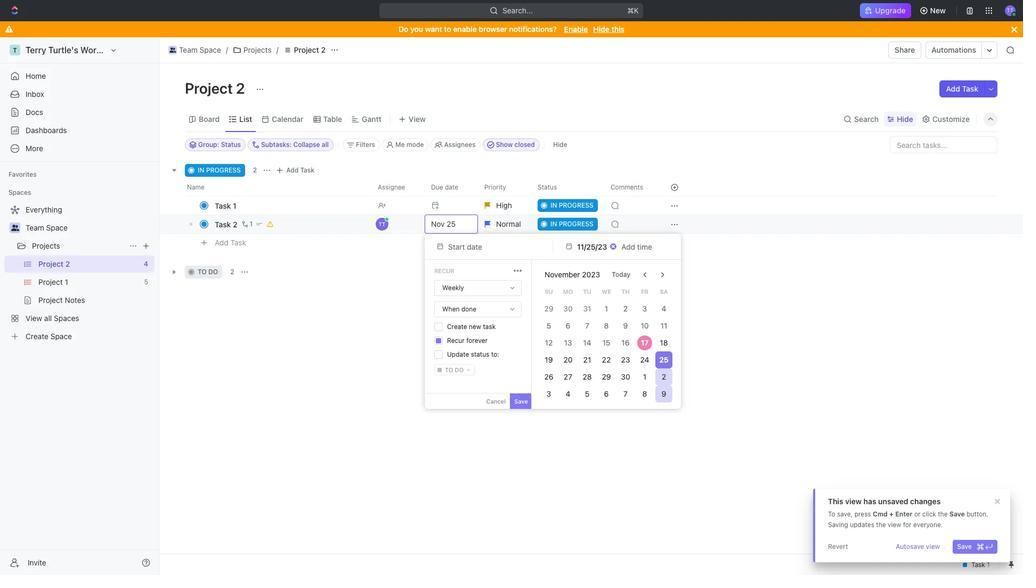 Task type: locate. For each thing, give the bounding box(es) containing it.
favorites button
[[4, 168, 41, 181]]

view up save,
[[845, 497, 862, 506]]

task up task 2
[[215, 201, 231, 210]]

today button
[[606, 266, 637, 284]]

0 vertical spatial the
[[938, 511, 948, 519]]

+
[[890, 511, 894, 519]]

1 vertical spatial project 2
[[185, 79, 248, 97]]

0 vertical spatial add
[[946, 84, 960, 93]]

the
[[938, 511, 948, 519], [876, 521, 886, 529]]

calendar link
[[270, 112, 304, 127]]

revert button
[[824, 540, 853, 554]]

0 horizontal spatial add task button
[[210, 237, 251, 249]]

user group image
[[11, 225, 19, 231]]

inbox
[[26, 90, 44, 99]]

inbox link
[[4, 86, 155, 103]]

save left button.
[[950, 511, 965, 519]]

1 vertical spatial to do
[[445, 367, 464, 374]]

sa
[[660, 288, 668, 295]]

2 vertical spatial hide
[[553, 141, 567, 149]]

30 down 23
[[621, 373, 630, 382]]

1 horizontal spatial project 2
[[294, 45, 326, 54]]

save right cancel on the bottom
[[514, 398, 528, 405]]

2 vertical spatial save
[[957, 543, 972, 551]]

0 vertical spatial space
[[200, 45, 221, 54]]

add task button up task 1 link
[[274, 164, 319, 177]]

0 vertical spatial 9
[[623, 321, 628, 330]]

0 horizontal spatial 9
[[623, 321, 628, 330]]

6
[[566, 321, 570, 330], [604, 390, 609, 399]]

projects
[[244, 45, 272, 54], [32, 241, 60, 250]]

when
[[442, 305, 460, 313]]

hide inside button
[[553, 141, 567, 149]]

1 horizontal spatial 7
[[624, 390, 628, 399]]

list
[[239, 114, 252, 123]]

board
[[199, 114, 220, 123]]

recur for recur forever
[[447, 337, 465, 345]]

to
[[444, 25, 451, 34], [198, 268, 207, 276], [445, 367, 453, 374]]

5 up 12
[[547, 321, 551, 330]]

task
[[962, 84, 979, 93], [300, 166, 315, 174], [215, 201, 231, 210], [215, 220, 231, 229], [231, 238, 246, 247]]

2 horizontal spatial add task button
[[940, 80, 985, 98]]

1 horizontal spatial 5
[[585, 390, 590, 399]]

8 down 24 at the bottom right
[[643, 390, 647, 399]]

1 horizontal spatial to do
[[445, 367, 464, 374]]

add
[[946, 84, 960, 93], [286, 166, 299, 174], [215, 238, 229, 247]]

2 horizontal spatial add
[[946, 84, 960, 93]]

18
[[660, 338, 668, 347]]

30 down the mo
[[564, 304, 573, 313]]

view down everyone.
[[926, 543, 940, 551]]

1 horizontal spatial 8
[[643, 390, 647, 399]]

task up customize
[[962, 84, 979, 93]]

1 vertical spatial team space
[[26, 223, 68, 232]]

customize
[[933, 114, 970, 123]]

hide
[[593, 25, 610, 34], [897, 114, 913, 123], [553, 141, 567, 149]]

21
[[583, 355, 591, 365]]

0 horizontal spatial 4
[[566, 390, 571, 399]]

enable
[[564, 25, 588, 34]]

team space right user group icon
[[179, 45, 221, 54]]

recur
[[434, 268, 455, 274], [447, 337, 465, 345]]

add task button up customize
[[940, 80, 985, 98]]

recur up weekly
[[434, 268, 455, 274]]

space inside tree
[[46, 223, 68, 232]]

do inside to do dropdown button
[[455, 367, 464, 374]]

view down +
[[888, 521, 902, 529]]

30
[[564, 304, 573, 313], [621, 373, 630, 382]]

1 horizontal spatial do
[[455, 367, 464, 374]]

view
[[845, 497, 862, 506], [888, 521, 902, 529], [926, 543, 940, 551]]

team space right user group image
[[26, 223, 68, 232]]

0 horizontal spatial to do
[[198, 268, 218, 276]]

6 down "22"
[[604, 390, 609, 399]]

view inside button
[[926, 543, 940, 551]]

1 vertical spatial 4
[[566, 390, 571, 399]]

1 up task 2
[[233, 201, 236, 210]]

1 vertical spatial 8
[[643, 390, 647, 399]]

add task up customize
[[946, 84, 979, 93]]

team right user group image
[[26, 223, 44, 232]]

1 button
[[240, 219, 254, 230]]

2 vertical spatial view
[[926, 543, 940, 551]]

1 horizontal spatial team space link
[[166, 44, 224, 56]]

6 up 13
[[566, 321, 570, 330]]

project
[[294, 45, 319, 54], [185, 79, 233, 97]]

2 horizontal spatial hide
[[897, 114, 913, 123]]

Add time text field
[[622, 242, 654, 251]]

0 horizontal spatial space
[[46, 223, 68, 232]]

new
[[469, 323, 481, 331]]

add task down task 2
[[215, 238, 246, 247]]

0 vertical spatial 6
[[566, 321, 570, 330]]

1 vertical spatial space
[[46, 223, 68, 232]]

0 horizontal spatial team space link
[[26, 220, 152, 237]]

0 vertical spatial add task
[[946, 84, 979, 93]]

1 inside 1 button
[[250, 220, 253, 228]]

0 horizontal spatial 3
[[547, 390, 551, 399]]

automations button
[[927, 42, 982, 58]]

9 down the 25
[[662, 390, 666, 399]]

docs
[[26, 108, 43, 117]]

1 horizontal spatial 9
[[662, 390, 666, 399]]

0 horizontal spatial projects
[[32, 241, 60, 250]]

0 vertical spatial project
[[294, 45, 319, 54]]

Start date text field
[[448, 242, 537, 251]]

add down task 2
[[215, 238, 229, 247]]

Due date text field
[[577, 242, 608, 251]]

when done button
[[435, 302, 521, 317]]

0 vertical spatial 4
[[662, 304, 666, 313]]

tree
[[4, 201, 155, 345]]

20
[[564, 355, 573, 365]]

1 vertical spatial 29
[[602, 373, 611, 382]]

the right "click"
[[938, 511, 948, 519]]

1 vertical spatial recur
[[447, 337, 465, 345]]

the down cmd
[[876, 521, 886, 529]]

hide button
[[884, 112, 917, 127]]

15
[[603, 338, 610, 347]]

1 vertical spatial add task button
[[274, 164, 319, 177]]

1 horizontal spatial 6
[[604, 390, 609, 399]]

add task up task 1 link
[[286, 166, 315, 174]]

5 down 28
[[585, 390, 590, 399]]

team right user group icon
[[179, 45, 198, 54]]

save
[[514, 398, 528, 405], [950, 511, 965, 519], [957, 543, 972, 551]]

to inside dropdown button
[[445, 367, 453, 374]]

tree containing team space
[[4, 201, 155, 345]]

1 horizontal spatial 4
[[662, 304, 666, 313]]

2 horizontal spatial view
[[926, 543, 940, 551]]

1 horizontal spatial 3
[[643, 304, 647, 313]]

1 horizontal spatial /
[[276, 45, 279, 54]]

or
[[915, 511, 921, 519]]

2 vertical spatial add
[[215, 238, 229, 247]]

0 horizontal spatial /
[[226, 45, 228, 54]]

0 vertical spatial 7
[[585, 321, 589, 330]]

0 vertical spatial projects link
[[230, 44, 274, 56]]

th
[[622, 288, 630, 295]]

1 horizontal spatial space
[[200, 45, 221, 54]]

2 vertical spatial to
[[445, 367, 453, 374]]

13
[[564, 338, 572, 347]]

1 vertical spatial add task
[[286, 166, 315, 174]]

to do down task 2
[[198, 268, 218, 276]]

0 horizontal spatial add task
[[215, 238, 246, 247]]

autosave view
[[896, 543, 940, 551]]

enter
[[895, 511, 913, 519]]

0 horizontal spatial team space
[[26, 223, 68, 232]]

1 right task 2
[[250, 220, 253, 228]]

0 vertical spatial team
[[179, 45, 198, 54]]

add up task 1 link
[[286, 166, 299, 174]]

1 vertical spatial do
[[455, 367, 464, 374]]

space right user group image
[[46, 223, 68, 232]]

to
[[828, 511, 835, 519]]

7 down 23
[[624, 390, 628, 399]]

do
[[208, 268, 218, 276], [455, 367, 464, 374]]

weekly button
[[435, 281, 521, 296]]

0 vertical spatial 30
[[564, 304, 573, 313]]

29 down su at the right
[[544, 304, 554, 313]]

0 vertical spatial hide
[[593, 25, 610, 34]]

10
[[641, 321, 649, 330]]

this
[[828, 497, 844, 506]]

november 2023
[[545, 270, 600, 279]]

7
[[585, 321, 589, 330], [624, 390, 628, 399]]

7 down 31
[[585, 321, 589, 330]]

1 horizontal spatial projects
[[244, 45, 272, 54]]

3 up 10
[[643, 304, 647, 313]]

do down task 2
[[208, 268, 218, 276]]

2
[[321, 45, 326, 54], [236, 79, 245, 97], [253, 166, 257, 174], [233, 220, 237, 229], [230, 268, 234, 276], [623, 304, 628, 313], [662, 373, 666, 382]]

0 horizontal spatial do
[[208, 268, 218, 276]]

list link
[[237, 112, 252, 127]]

1 horizontal spatial 29
[[602, 373, 611, 382]]

to do down update
[[445, 367, 464, 374]]

29 down "22"
[[602, 373, 611, 382]]

add task button
[[940, 80, 985, 98], [274, 164, 319, 177], [210, 237, 251, 249]]

3
[[643, 304, 647, 313], [547, 390, 551, 399]]

sidebar navigation
[[0, 37, 159, 576]]

12
[[545, 338, 553, 347]]

4 down 27
[[566, 390, 571, 399]]

task up task 1 link
[[300, 166, 315, 174]]

0 horizontal spatial 7
[[585, 321, 589, 330]]

status
[[471, 351, 490, 359]]

1 vertical spatial view
[[888, 521, 902, 529]]

space right user group icon
[[200, 45, 221, 54]]

cmd
[[873, 511, 888, 519]]

team space link
[[166, 44, 224, 56], [26, 220, 152, 237]]

add task button down task 2
[[210, 237, 251, 249]]

everyone.
[[914, 521, 943, 529]]

1 vertical spatial 30
[[621, 373, 630, 382]]

task
[[483, 323, 496, 331]]

11
[[661, 321, 667, 330]]

1 vertical spatial hide
[[897, 114, 913, 123]]

save inside this view has unsaved changes to save, press cmd + enter or click the save button. saving updates the view for everyone.
[[950, 511, 965, 519]]

1 vertical spatial save
[[950, 511, 965, 519]]

0 vertical spatial 29
[[544, 304, 554, 313]]

1 horizontal spatial team
[[179, 45, 198, 54]]

1
[[233, 201, 236, 210], [250, 220, 253, 228], [605, 304, 608, 313], [643, 373, 647, 382]]

8 up 15 on the right bottom
[[604, 321, 609, 330]]

2 vertical spatial add task button
[[210, 237, 251, 249]]

0 horizontal spatial team
[[26, 223, 44, 232]]

task down task 1
[[215, 220, 231, 229]]

add up customize
[[946, 84, 960, 93]]

3 down the 26 on the right bottom of page
[[547, 390, 551, 399]]

notifications?
[[509, 25, 557, 34]]

1 vertical spatial the
[[876, 521, 886, 529]]

team space inside tree
[[26, 223, 68, 232]]

save down button.
[[957, 543, 972, 551]]

0 horizontal spatial 5
[[547, 321, 551, 330]]

recur down create
[[447, 337, 465, 345]]

do down update
[[455, 367, 464, 374]]

1 horizontal spatial team space
[[179, 45, 221, 54]]

save button
[[953, 540, 998, 554]]

0 vertical spatial 8
[[604, 321, 609, 330]]

0 horizontal spatial 6
[[566, 321, 570, 330]]

do
[[399, 25, 408, 34]]

0 horizontal spatial view
[[845, 497, 862, 506]]

9 up 16 at the right bottom of page
[[623, 321, 628, 330]]

0 vertical spatial projects
[[244, 45, 272, 54]]

4 up 11
[[662, 304, 666, 313]]

1 / from the left
[[226, 45, 228, 54]]

view for this
[[845, 497, 862, 506]]



Task type: vqa. For each thing, say whether or not it's contained in the screenshot.


Task type: describe. For each thing, give the bounding box(es) containing it.
0 horizontal spatial the
[[876, 521, 886, 529]]

task down 1 button
[[231, 238, 246, 247]]

docs link
[[4, 104, 155, 121]]

31
[[583, 304, 591, 313]]

spaces
[[9, 189, 31, 197]]

1 horizontal spatial the
[[938, 511, 948, 519]]

hide inside dropdown button
[[897, 114, 913, 123]]

0 horizontal spatial project 2
[[185, 79, 248, 97]]

task 2
[[215, 220, 237, 229]]

update
[[447, 351, 469, 359]]

1 vertical spatial 6
[[604, 390, 609, 399]]

in
[[198, 166, 204, 174]]

upgrade link
[[860, 3, 911, 18]]

hide button
[[549, 139, 572, 151]]

autosave
[[896, 543, 924, 551]]

browser
[[479, 25, 507, 34]]

24
[[640, 355, 649, 365]]

this
[[612, 25, 625, 34]]

task 1 link
[[212, 198, 369, 213]]

home
[[26, 71, 46, 80]]

want
[[425, 25, 442, 34]]

user group image
[[169, 47, 176, 53]]

forever
[[466, 337, 488, 345]]

invite
[[28, 558, 46, 567]]

search button
[[841, 112, 882, 127]]

button.
[[967, 511, 989, 519]]

1 vertical spatial 9
[[662, 390, 666, 399]]

2 horizontal spatial add task
[[946, 84, 979, 93]]

1 horizontal spatial add
[[286, 166, 299, 174]]

1 vertical spatial team space link
[[26, 220, 152, 237]]

in progress
[[198, 166, 241, 174]]

0 vertical spatial add task button
[[940, 80, 985, 98]]

create new task
[[447, 323, 496, 331]]

project 2 link
[[281, 44, 328, 56]]

1 horizontal spatial projects link
[[230, 44, 274, 56]]

weekly
[[442, 284, 464, 292]]

recur for recur
[[434, 268, 455, 274]]

su
[[545, 288, 553, 295]]

automations
[[932, 45, 976, 54]]

1 down 24 at the bottom right
[[643, 373, 647, 382]]

fr
[[641, 288, 649, 295]]

november
[[545, 270, 580, 279]]

table link
[[321, 112, 342, 127]]

done
[[462, 305, 477, 313]]

0 horizontal spatial 30
[[564, 304, 573, 313]]

1 vertical spatial to
[[198, 268, 207, 276]]

you
[[410, 25, 423, 34]]

share button
[[889, 42, 922, 59]]

view for autosave
[[926, 543, 940, 551]]

0 vertical spatial to
[[444, 25, 451, 34]]

progress
[[206, 166, 241, 174]]

projects inside tree
[[32, 241, 60, 250]]

new button
[[915, 2, 952, 19]]

updates
[[850, 521, 875, 529]]

to:
[[491, 351, 499, 359]]

23
[[621, 355, 630, 365]]

new
[[930, 6, 946, 15]]

today
[[612, 271, 631, 279]]

changes
[[910, 497, 941, 506]]

update status to:
[[447, 351, 499, 359]]

this view has unsaved changes to save, press cmd + enter or click the save button. saving updates the view for everyone.
[[828, 497, 989, 529]]

0 vertical spatial save
[[514, 398, 528, 405]]

1 inside task 1 link
[[233, 201, 236, 210]]

cancel
[[486, 398, 506, 405]]

1 vertical spatial 7
[[624, 390, 628, 399]]

gantt link
[[360, 112, 382, 127]]

28
[[583, 373, 592, 382]]

search
[[854, 114, 879, 123]]

customize button
[[919, 112, 973, 127]]

saving
[[828, 521, 848, 529]]

0 horizontal spatial add
[[215, 238, 229, 247]]

22
[[602, 355, 611, 365]]

1 vertical spatial 3
[[547, 390, 551, 399]]

17
[[641, 338, 649, 347]]

1 down "we"
[[605, 304, 608, 313]]

⌘k
[[628, 6, 639, 15]]

2 / from the left
[[276, 45, 279, 54]]

16
[[622, 338, 630, 347]]

save,
[[837, 511, 853, 519]]

1 horizontal spatial project
[[294, 45, 319, 54]]

19
[[545, 355, 553, 365]]

assignees
[[444, 141, 476, 149]]

25
[[659, 355, 669, 365]]

calendar
[[272, 114, 304, 123]]

gantt
[[362, 114, 382, 123]]

create
[[447, 323, 467, 331]]

autosave view button
[[892, 540, 945, 554]]

for
[[903, 521, 912, 529]]

0 vertical spatial project 2
[[294, 45, 326, 54]]

search...
[[503, 6, 533, 15]]

we
[[602, 288, 611, 295]]

0 horizontal spatial projects link
[[32, 238, 125, 255]]

enable
[[453, 25, 477, 34]]

1 horizontal spatial 30
[[621, 373, 630, 382]]

do you want to enable browser notifications? enable hide this
[[399, 25, 625, 34]]

recur forever
[[447, 337, 488, 345]]

team inside tree
[[26, 223, 44, 232]]

mo
[[563, 288, 573, 295]]

26
[[544, 373, 554, 382]]

favorites
[[9, 171, 37, 179]]

to do inside dropdown button
[[445, 367, 464, 374]]

Search tasks... text field
[[891, 137, 997, 153]]

0 vertical spatial do
[[208, 268, 218, 276]]

save inside button
[[957, 543, 972, 551]]

0 vertical spatial team space
[[179, 45, 221, 54]]

to do button
[[434, 365, 475, 376]]

2 vertical spatial add task
[[215, 238, 246, 247]]

tu
[[583, 288, 591, 295]]

click
[[923, 511, 936, 519]]

14
[[583, 338, 591, 347]]

revert
[[828, 543, 848, 551]]

1 horizontal spatial hide
[[593, 25, 610, 34]]

0 vertical spatial 5
[[547, 321, 551, 330]]

tree inside sidebar 'navigation'
[[4, 201, 155, 345]]

27
[[564, 373, 572, 382]]

0 vertical spatial 3
[[643, 304, 647, 313]]

1 horizontal spatial add task button
[[274, 164, 319, 177]]

1 horizontal spatial add task
[[286, 166, 315, 174]]

share
[[895, 45, 915, 54]]

assignees button
[[431, 139, 481, 151]]

1 vertical spatial project
[[185, 79, 233, 97]]

has
[[864, 497, 877, 506]]



